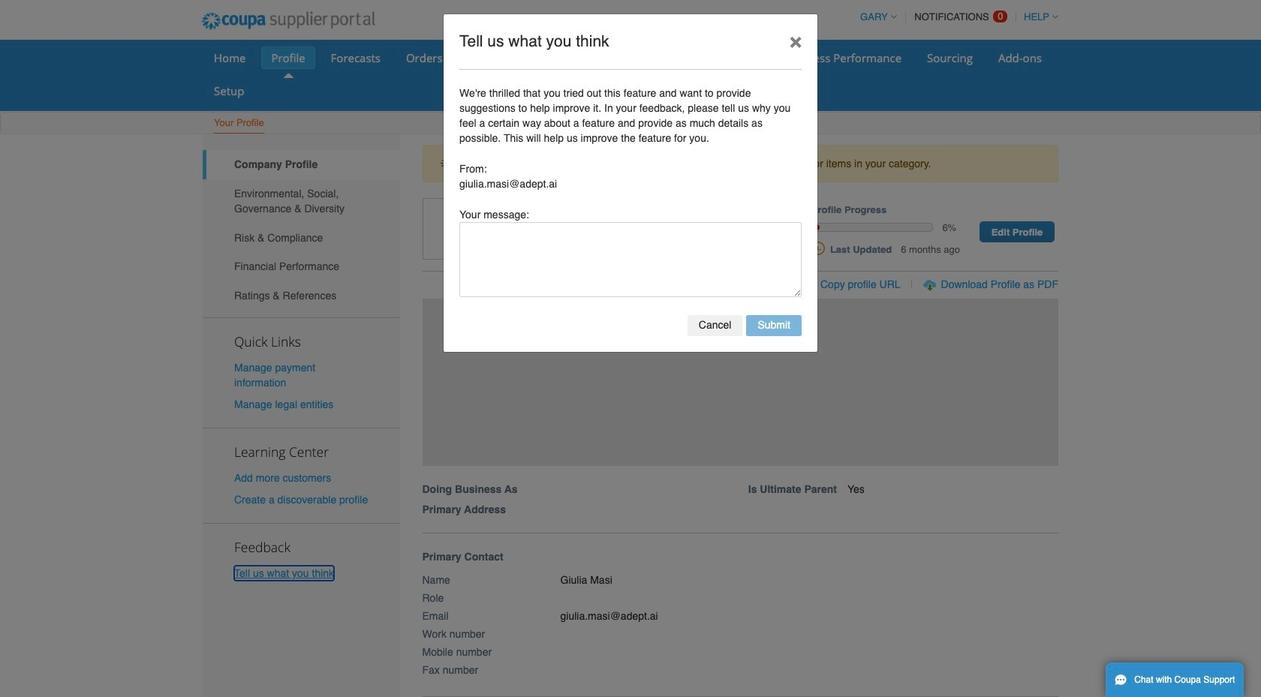 Task type: locate. For each thing, give the bounding box(es) containing it.
banner
[[417, 199, 1074, 533]]

dialog
[[443, 13, 818, 353]]

coupa supplier portal image
[[191, 2, 385, 40]]

alert
[[422, 145, 1059, 183]]

None text field
[[459, 222, 802, 297]]



Task type: vqa. For each thing, say whether or not it's contained in the screenshot.
TEXT BOX
yes



Task type: describe. For each thing, give the bounding box(es) containing it.
background image
[[422, 298, 1059, 466]]

giulia masi image
[[422, 199, 482, 260]]



